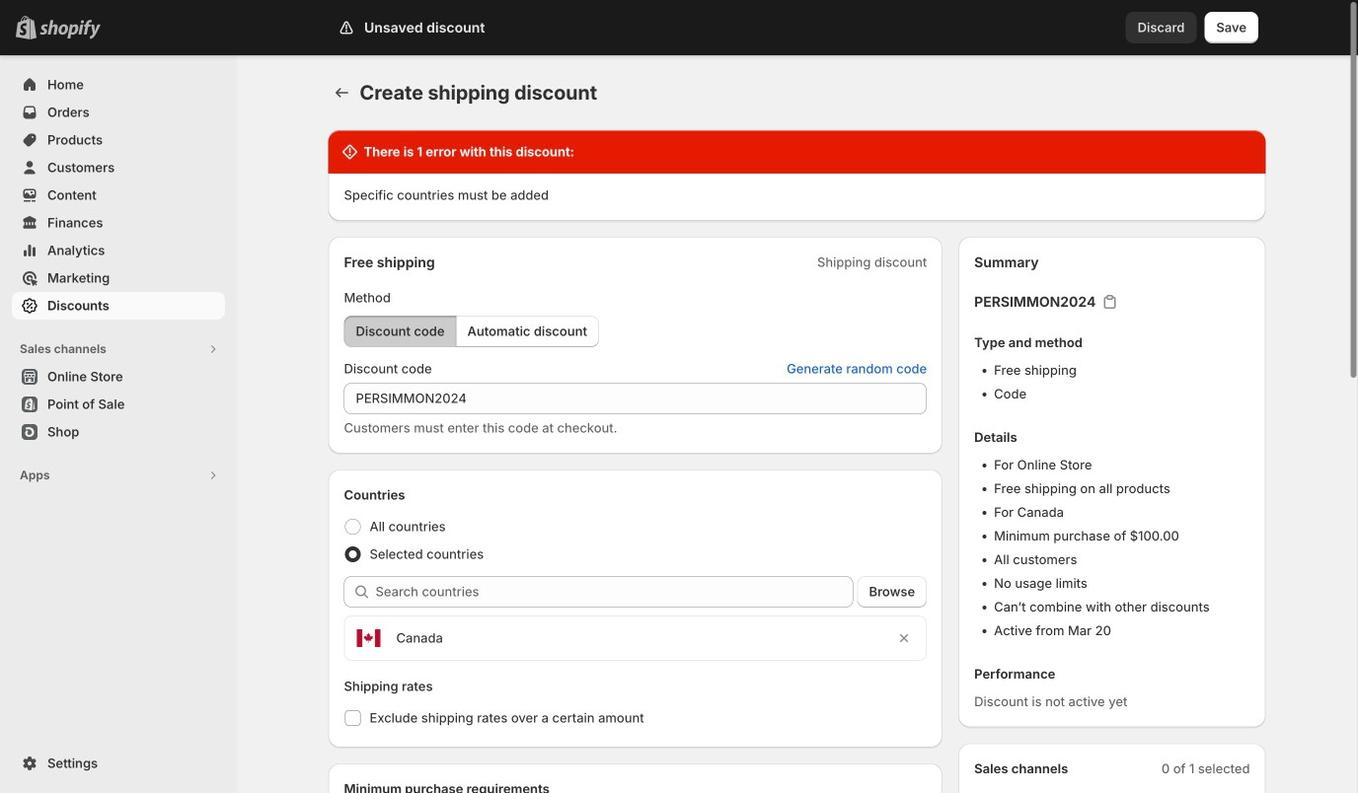 Task type: describe. For each thing, give the bounding box(es) containing it.
Search countries text field
[[376, 577, 854, 608]]



Task type: vqa. For each thing, say whether or not it's contained in the screenshot.
The Unsaved Changes
no



Task type: locate. For each thing, give the bounding box(es) containing it.
shopify image
[[39, 20, 101, 39]]

None text field
[[344, 383, 927, 415]]



